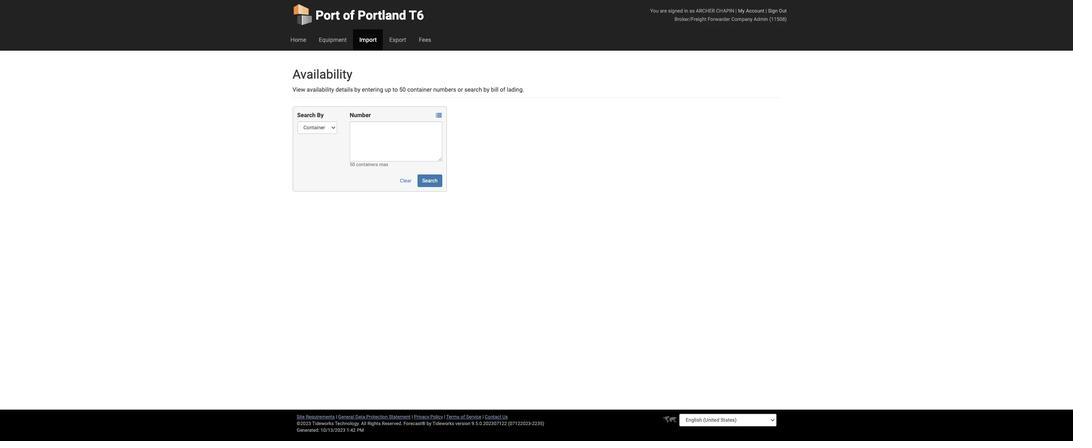 Task type: vqa. For each thing, say whether or not it's contained in the screenshot.
right 50
yes



Task type: describe. For each thing, give the bounding box(es) containing it.
technology.
[[335, 421, 360, 427]]

| up 9.5.0.202307122 at left
[[483, 415, 484, 420]]

forecast®
[[404, 421, 426, 427]]

broker/freight
[[675, 16, 707, 22]]

10/13/2023
[[321, 428, 346, 434]]

service
[[466, 415, 482, 420]]

all
[[361, 421, 366, 427]]

by inside site requirements | general data protection statement | privacy policy | terms of service | contact us ©2023 tideworks technology. all rights reserved. forecast® by tideworks version 9.5.0.202307122 (07122023-2235) generated: 10/13/2023 1:42 pm
[[427, 421, 432, 427]]

bill
[[491, 86, 499, 93]]

containers
[[356, 162, 378, 168]]

terms
[[446, 415, 460, 420]]

contact us link
[[485, 415, 508, 420]]

equipment button
[[313, 29, 353, 50]]

show list image
[[436, 113, 442, 119]]

privacy policy link
[[414, 415, 443, 420]]

lading.
[[507, 86, 524, 93]]

details
[[336, 86, 353, 93]]

(07122023-
[[508, 421, 532, 427]]

import
[[359, 36, 377, 43]]

©2023 tideworks
[[297, 421, 334, 427]]

rights
[[368, 421, 381, 427]]

policy
[[430, 415, 443, 420]]

0 vertical spatial 50
[[399, 86, 406, 93]]

of inside site requirements | general data protection statement | privacy policy | terms of service | contact us ©2023 tideworks technology. all rights reserved. forecast® by tideworks version 9.5.0.202307122 (07122023-2235) generated: 10/13/2023 1:42 pm
[[461, 415, 465, 420]]

container
[[407, 86, 432, 93]]

equipment
[[319, 36, 347, 43]]

t6
[[409, 8, 424, 23]]

contact
[[485, 415, 501, 420]]

0 horizontal spatial by
[[355, 86, 361, 93]]

to
[[393, 86, 398, 93]]

data
[[355, 415, 365, 420]]

terms of service link
[[446, 415, 482, 420]]

availability
[[293, 67, 353, 82]]

signed
[[668, 8, 683, 14]]

pm
[[357, 428, 364, 434]]

| left general at the bottom left of page
[[336, 415, 337, 420]]

search for search
[[422, 178, 438, 184]]

generated:
[[297, 428, 319, 434]]

as
[[690, 8, 695, 14]]

by
[[317, 112, 324, 119]]

archer
[[696, 8, 715, 14]]

1 vertical spatial of
[[500, 86, 506, 93]]

privacy
[[414, 415, 429, 420]]

| left my at the right
[[736, 8, 737, 14]]

9.5.0.202307122
[[472, 421, 507, 427]]



Task type: locate. For each thing, give the bounding box(es) containing it.
50 containers max
[[350, 162, 388, 168]]

statement
[[389, 415, 411, 420]]

export
[[389, 36, 406, 43]]

number
[[350, 112, 371, 119]]

home
[[291, 36, 306, 43]]

search for search by
[[297, 112, 316, 119]]

in
[[684, 8, 688, 14]]

2 horizontal spatial of
[[500, 86, 506, 93]]

0 horizontal spatial search
[[297, 112, 316, 119]]

1 vertical spatial search
[[422, 178, 438, 184]]

by
[[355, 86, 361, 93], [484, 86, 490, 93], [427, 421, 432, 427]]

by down 'privacy policy' link
[[427, 421, 432, 427]]

or
[[458, 86, 463, 93]]

search inside button
[[422, 178, 438, 184]]

1:42
[[347, 428, 356, 434]]

view availability details by entering up to 50 container numbers or search by bill of lading.
[[293, 86, 524, 93]]

of
[[343, 8, 355, 23], [500, 86, 506, 93], [461, 415, 465, 420]]

1 horizontal spatial 50
[[399, 86, 406, 93]]

site
[[297, 415, 305, 420]]

home button
[[284, 29, 313, 50]]

forwarder
[[708, 16, 730, 22]]

up
[[385, 86, 391, 93]]

by left bill
[[484, 86, 490, 93]]

out
[[779, 8, 787, 14]]

0 horizontal spatial of
[[343, 8, 355, 23]]

50
[[399, 86, 406, 93], [350, 162, 355, 168]]

of up version
[[461, 415, 465, 420]]

max
[[379, 162, 388, 168]]

0 vertical spatial of
[[343, 8, 355, 23]]

search button
[[418, 175, 442, 187]]

search by
[[297, 112, 324, 119]]

entering
[[362, 86, 383, 93]]

| left sign
[[766, 8, 767, 14]]

my account link
[[738, 8, 765, 14]]

sign out link
[[768, 8, 787, 14]]

version
[[455, 421, 471, 427]]

of right the port
[[343, 8, 355, 23]]

1 vertical spatial 50
[[350, 162, 355, 168]]

are
[[660, 8, 667, 14]]

site requirements | general data protection statement | privacy policy | terms of service | contact us ©2023 tideworks technology. all rights reserved. forecast® by tideworks version 9.5.0.202307122 (07122023-2235) generated: 10/13/2023 1:42 pm
[[297, 415, 544, 434]]

1 horizontal spatial search
[[422, 178, 438, 184]]

you
[[651, 8, 659, 14]]

1 horizontal spatial by
[[427, 421, 432, 427]]

port
[[316, 8, 340, 23]]

reserved.
[[382, 421, 403, 427]]

search
[[297, 112, 316, 119], [422, 178, 438, 184]]

import button
[[353, 29, 383, 50]]

2235)
[[532, 421, 544, 427]]

| up tideworks
[[444, 415, 445, 420]]

2 vertical spatial of
[[461, 415, 465, 420]]

0 vertical spatial search
[[297, 112, 316, 119]]

export button
[[383, 29, 413, 50]]

general
[[338, 415, 354, 420]]

sign
[[768, 8, 778, 14]]

account
[[746, 8, 765, 14]]

search left by
[[297, 112, 316, 119]]

general data protection statement link
[[338, 415, 411, 420]]

clear button
[[395, 175, 416, 187]]

fees
[[419, 36, 431, 43]]

availability
[[307, 86, 334, 93]]

you are signed in as archer chapin | my account | sign out broker/freight forwarder company admin (11508)
[[651, 8, 787, 22]]

protection
[[366, 415, 388, 420]]

by right details
[[355, 86, 361, 93]]

fees button
[[413, 29, 438, 50]]

view
[[293, 86, 305, 93]]

1 horizontal spatial of
[[461, 415, 465, 420]]

admin
[[754, 16, 768, 22]]

portland
[[358, 8, 406, 23]]

requirements
[[306, 415, 335, 420]]

search
[[465, 86, 482, 93]]

port of portland t6
[[316, 8, 424, 23]]

0 horizontal spatial 50
[[350, 162, 355, 168]]

50 right to
[[399, 86, 406, 93]]

clear
[[400, 178, 412, 184]]

numbers
[[433, 86, 456, 93]]

site requirements link
[[297, 415, 335, 420]]

Number text field
[[350, 122, 442, 162]]

chapin
[[716, 8, 735, 14]]

tideworks
[[433, 421, 454, 427]]

(11508)
[[770, 16, 787, 22]]

my
[[738, 8, 745, 14]]

of right bill
[[500, 86, 506, 93]]

2 horizontal spatial by
[[484, 86, 490, 93]]

us
[[503, 415, 508, 420]]

company
[[732, 16, 753, 22]]

50 left containers
[[350, 162, 355, 168]]

port of portland t6 link
[[293, 0, 424, 29]]

search right clear button
[[422, 178, 438, 184]]

|
[[736, 8, 737, 14], [766, 8, 767, 14], [336, 415, 337, 420], [412, 415, 413, 420], [444, 415, 445, 420], [483, 415, 484, 420]]

| up forecast®
[[412, 415, 413, 420]]



